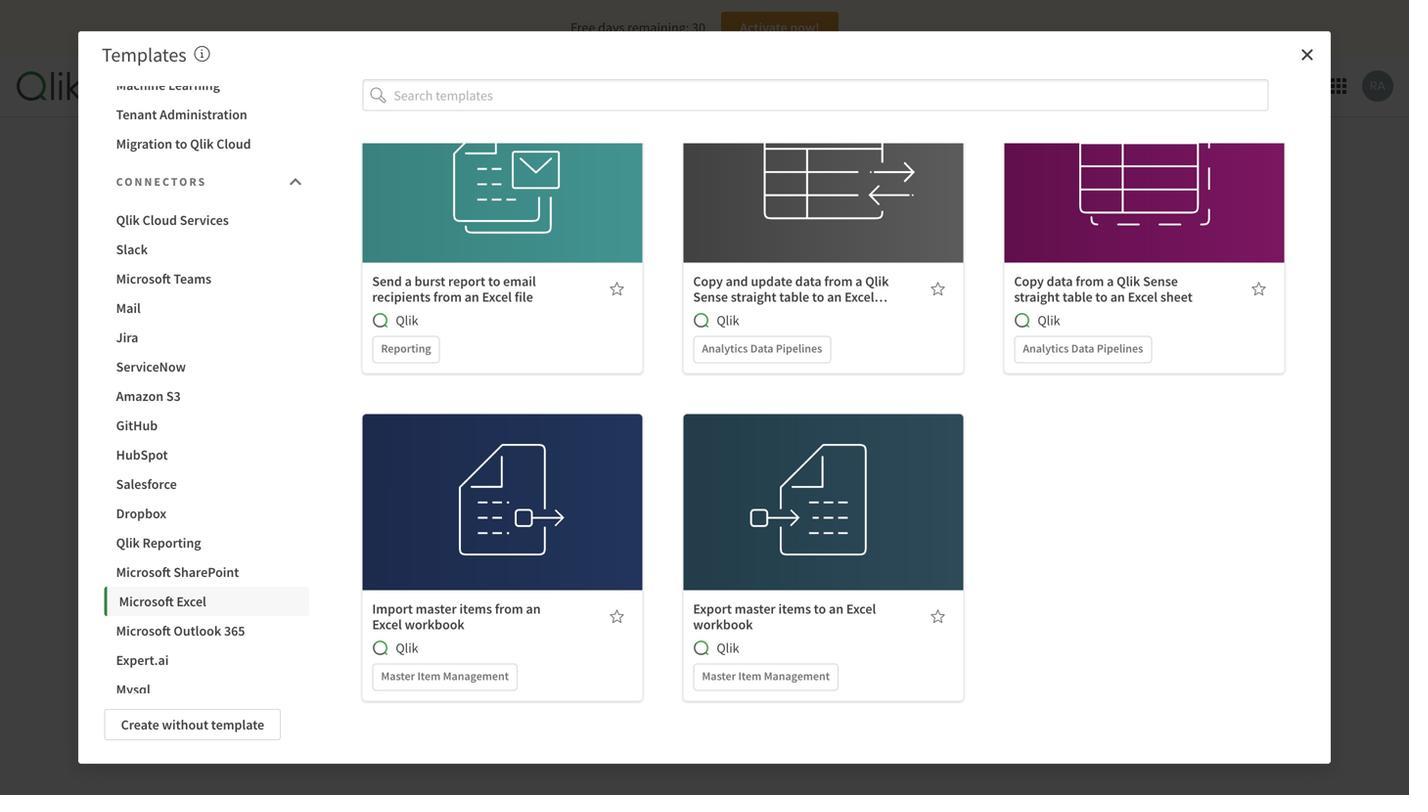 Task type: vqa. For each thing, say whether or not it's contained in the screenshot.


Task type: describe. For each thing, give the bounding box(es) containing it.
tenant administration
[[116, 106, 247, 123]]

remaining:
[[628, 19, 689, 36]]

to inside send a burst report to email recipients from an excel file
[[488, 273, 501, 290]]

details for file
[[482, 188, 523, 205]]

microsoft outlook 365
[[116, 623, 245, 640]]

templates
[[102, 43, 187, 67]]

sense inside copy and update data from a qlik sense straight table to an excel sheet
[[693, 288, 728, 306]]

0 vertical spatial reporting
[[381, 341, 431, 356]]

use template button for file
[[441, 138, 564, 169]]

to inside copy data from a qlik sense straight table to an excel sheet
[[1096, 288, 1108, 306]]

update
[[751, 273, 793, 290]]

workbook for import
[[405, 616, 465, 634]]

administration
[[160, 106, 247, 123]]

from inside copy and update data from a qlik sense straight table to an excel sheet
[[825, 273, 853, 290]]

template for to
[[809, 472, 862, 490]]

expert.ai
[[116, 652, 169, 670]]

to inside export master items to an excel workbook
[[814, 601, 826, 618]]

use for table
[[785, 145, 807, 162]]

copy for copy and update data from a qlik sense straight table to an excel sheet
[[693, 273, 723, 290]]

use template for excel
[[1106, 145, 1184, 162]]

servicenow button
[[104, 352, 309, 382]]

runs
[[219, 77, 249, 95]]

workbook for export
[[693, 616, 753, 634]]

dropbox
[[116, 505, 166, 523]]

reporting inside "button"
[[143, 535, 201, 552]]

create automation button
[[624, 515, 785, 547]]

migration to qlik cloud
[[116, 135, 251, 153]]

activate now!
[[740, 19, 820, 36]]

from inside copy data from a qlik sense straight table to an excel sheet
[[1076, 273, 1105, 290]]

use template for file
[[464, 145, 541, 162]]

excel inside copy and update data from a qlik sense straight table to an excel sheet
[[845, 288, 875, 306]]

file
[[515, 288, 533, 306]]

github
[[116, 417, 158, 435]]

github button
[[104, 411, 309, 441]]

slack
[[116, 241, 148, 258]]

servicenow
[[116, 358, 186, 376]]

hubspot button
[[104, 441, 309, 470]]

data inside copy data from a qlik sense straight table to an excel sheet
[[1047, 273, 1073, 290]]

excel inside export master items to an excel workbook
[[847, 601, 876, 618]]

not
[[629, 480, 652, 500]]

machine learning
[[116, 76, 220, 94]]

send a burst report to email recipients from an excel file
[[372, 273, 536, 306]]

data for straight
[[751, 341, 774, 356]]

microsoft sharepoint
[[116, 564, 239, 581]]

qlik inside copy and update data from a qlik sense straight table to an excel sheet
[[866, 273, 889, 290]]

microsoft outlook 365 button
[[104, 617, 309, 646]]

create for create automation
[[660, 522, 698, 540]]

qlik cloud services button
[[104, 206, 309, 235]]

migration
[[116, 135, 172, 153]]

management for to
[[764, 669, 830, 684]]

create for create without template
[[121, 717, 159, 734]]

outlook
[[174, 623, 221, 640]]

details for to
[[803, 188, 844, 205]]

add to favorites image for export master items to an excel workbook
[[930, 610, 946, 625]]

microsoft sharepoint button
[[104, 558, 309, 587]]

pipelines for table
[[776, 341, 823, 356]]

teams
[[174, 270, 211, 288]]

any
[[691, 480, 715, 500]]

365
[[224, 623, 245, 640]]

import master items from an excel workbook
[[372, 601, 541, 634]]

days
[[598, 19, 625, 36]]

amazon
[[116, 388, 164, 405]]

jira button
[[104, 323, 309, 352]]

qlik reporting button
[[104, 529, 309, 558]]

a inside copy data from a qlik sense straight table to an excel sheet
[[1107, 273, 1114, 290]]

yet
[[807, 480, 828, 500]]

add to favorites image for copy data from a qlik sense straight table to an excel sheet
[[1251, 282, 1267, 297]]

mysql
[[116, 681, 151, 699]]

analytics for table
[[1023, 341, 1069, 356]]

connectors
[[116, 174, 207, 189]]

hubspot
[[116, 446, 168, 464]]

export
[[693, 601, 732, 618]]

microsoft excel
[[119, 593, 206, 611]]

to inside button
[[175, 135, 187, 153]]

qlik cloud services
[[116, 211, 229, 229]]

mail
[[116, 300, 141, 317]]

qlik image for send a burst report to email recipients from an excel file
[[372, 313, 388, 329]]

pipelines for an
[[1097, 341, 1144, 356]]

you do not have any automations yet
[[581, 480, 828, 500]]

tab list containing automations
[[97, 55, 444, 117]]

qlik image for import master items from an excel workbook
[[372, 641, 388, 657]]

microsoft excel button
[[104, 587, 309, 617]]

add to favorites image for send a burst report to email recipients from an excel file
[[609, 282, 625, 297]]

now!
[[790, 19, 820, 36]]

export master items to an excel workbook
[[693, 601, 876, 634]]

automations button
[[97, 55, 204, 117]]

activate
[[740, 19, 788, 36]]

use template for to
[[785, 145, 862, 162]]

microsoft for microsoft sharepoint
[[116, 564, 171, 581]]

activate now! link
[[721, 12, 839, 43]]

amazon s3
[[116, 388, 181, 405]]

qlik image for copy data from a qlik sense straight table to an excel sheet
[[1015, 313, 1030, 329]]

analytics data pipelines for straight
[[702, 341, 823, 356]]

an inside copy data from a qlik sense straight table to an excel sheet
[[1111, 288, 1126, 306]]

migration to qlik cloud button
[[104, 129, 309, 159]]

s3
[[166, 388, 181, 405]]

amazon s3 button
[[104, 382, 309, 411]]

30
[[692, 19, 706, 36]]

sharepoint
[[174, 564, 239, 581]]

template for from
[[488, 472, 541, 490]]

report
[[448, 273, 486, 290]]

an inside export master items to an excel workbook
[[829, 601, 844, 618]]

send
[[372, 273, 402, 290]]

mysql button
[[104, 675, 309, 705]]

tenant
[[116, 106, 157, 123]]

copy data from a qlik sense straight table to an excel sheet
[[1015, 273, 1193, 306]]

details button for to
[[762, 181, 885, 212]]

have
[[655, 480, 688, 500]]

master for import
[[416, 601, 457, 618]]

free
[[571, 19, 596, 36]]

add to favorites image for copy and update data from a qlik sense straight table to an excel sheet
[[930, 282, 946, 297]]



Task type: locate. For each thing, give the bounding box(es) containing it.
learning
[[168, 76, 220, 94]]

recipients
[[372, 288, 431, 306]]

management for from
[[443, 669, 509, 684]]

excel inside send a burst report to email recipients from an excel file
[[482, 288, 512, 306]]

create inside create automation 'button'
[[660, 522, 698, 540]]

3 a from the left
[[1107, 273, 1114, 290]]

qlik image down the recipients on the top of the page
[[372, 313, 388, 329]]

cloud
[[217, 135, 251, 153], [143, 211, 177, 229]]

microsoft for microsoft outlook 365
[[116, 623, 171, 640]]

to
[[175, 135, 187, 153], [488, 273, 501, 290], [812, 288, 825, 306], [1096, 288, 1108, 306], [814, 601, 826, 618]]

template
[[488, 145, 541, 162], [809, 145, 862, 162], [1130, 145, 1184, 162], [488, 472, 541, 490], [809, 472, 862, 490], [211, 717, 264, 734]]

data inside copy and update data from a qlik sense straight table to an excel sheet
[[796, 273, 822, 290]]

0 horizontal spatial master
[[416, 601, 457, 618]]

master item management down export master items to an excel workbook
[[702, 669, 830, 684]]

1 add to favorites image from the top
[[609, 282, 625, 297]]

2 pipelines from the left
[[1097, 341, 1144, 356]]

use for an
[[1106, 145, 1128, 162]]

1 a from the left
[[405, 273, 412, 290]]

dropbox button
[[104, 499, 309, 529]]

2 a from the left
[[856, 273, 863, 290]]

1 master from the left
[[416, 601, 457, 618]]

master
[[381, 669, 415, 684], [702, 669, 736, 684]]

1 table from the left
[[780, 288, 810, 306]]

microsoft inside microsoft teams button
[[116, 270, 171, 288]]

copy and update data from a qlik sense straight table to an excel sheet
[[693, 273, 889, 322]]

1 qlik image from the top
[[372, 313, 388, 329]]

sense
[[1144, 273, 1178, 290], [693, 288, 728, 306]]

master
[[416, 601, 457, 618], [735, 601, 776, 618]]

microsoft for microsoft teams
[[116, 270, 171, 288]]

slack button
[[104, 235, 309, 264]]

straight inside copy data from a qlik sense straight table to an excel sheet
[[1015, 288, 1060, 306]]

connectors button
[[104, 163, 309, 202]]

2 copy from the left
[[1015, 273, 1044, 290]]

1 vertical spatial qlik image
[[372, 641, 388, 657]]

import
[[372, 601, 413, 618]]

tab list
[[97, 55, 444, 117]]

0 vertical spatial create
[[660, 522, 698, 540]]

0 horizontal spatial master
[[381, 669, 415, 684]]

qlik inside "button"
[[116, 535, 140, 552]]

add to favorites image left export
[[609, 610, 625, 625]]

add to favorites image right file
[[609, 282, 625, 297]]

1 horizontal spatial items
[[779, 601, 811, 618]]

add to favorites image for import master items from an excel workbook
[[609, 610, 625, 625]]

machine
[[116, 76, 166, 94]]

1 copy from the left
[[693, 273, 723, 290]]

create automation
[[660, 522, 770, 540]]

0 horizontal spatial item
[[418, 669, 441, 684]]

items inside import master items from an excel workbook
[[460, 601, 492, 618]]

microsoft
[[116, 270, 171, 288], [116, 564, 171, 581], [119, 593, 174, 611], [116, 623, 171, 640]]

an inside send a burst report to email recipients from an excel file
[[465, 288, 479, 306]]

1 horizontal spatial master
[[735, 601, 776, 618]]

0 horizontal spatial items
[[460, 601, 492, 618]]

microsoft down qlik reporting
[[116, 564, 171, 581]]

without
[[162, 717, 209, 734]]

template for data
[[809, 145, 862, 162]]

1 horizontal spatial pipelines
[[1097, 341, 1144, 356]]

microsoft up expert.ai
[[116, 623, 171, 640]]

master item management for import
[[381, 669, 509, 684]]

use template
[[464, 145, 541, 162], [785, 145, 862, 162], [1106, 145, 1184, 162], [464, 472, 541, 490], [785, 472, 862, 490]]

salesforce button
[[104, 470, 309, 499]]

2 management from the left
[[764, 669, 830, 684]]

1 vertical spatial cloud
[[143, 211, 177, 229]]

details
[[482, 188, 523, 205], [803, 188, 844, 205], [1125, 188, 1165, 205], [482, 516, 523, 533], [803, 516, 844, 533]]

master item management down import master items from an excel workbook
[[381, 669, 509, 684]]

create
[[660, 522, 698, 540], [121, 717, 159, 734]]

copy for copy data from a qlik sense straight table to an excel sheet
[[1015, 273, 1044, 290]]

analytics down and
[[702, 341, 748, 356]]

qlik image
[[372, 313, 388, 329], [372, 641, 388, 657]]

analytics for sense
[[702, 341, 748, 356]]

from inside send a burst report to email recipients from an excel file
[[434, 288, 462, 306]]

automations
[[113, 77, 188, 95]]

sheet
[[1161, 288, 1193, 306], [693, 304, 726, 322]]

salesforce
[[116, 476, 177, 493]]

2 qlik image from the top
[[372, 641, 388, 657]]

1 horizontal spatial data
[[1047, 273, 1073, 290]]

items inside export master items to an excel workbook
[[779, 601, 811, 618]]

1 horizontal spatial data
[[1072, 341, 1095, 356]]

email
[[503, 273, 536, 290]]

2 items from the left
[[779, 601, 811, 618]]

1 master item management from the left
[[381, 669, 509, 684]]

item for export
[[739, 669, 762, 684]]

0 horizontal spatial reporting
[[143, 535, 201, 552]]

straight inside copy and update data from a qlik sense straight table to an excel sheet
[[731, 288, 777, 306]]

qlik image down import
[[372, 641, 388, 657]]

0 vertical spatial cloud
[[217, 135, 251, 153]]

2 add to favorites image from the top
[[609, 610, 625, 625]]

2 item from the left
[[739, 669, 762, 684]]

microsoft inside the microsoft sharepoint button
[[116, 564, 171, 581]]

0 horizontal spatial master item management
[[381, 669, 509, 684]]

master for export master items to an excel workbook
[[702, 669, 736, 684]]

0 vertical spatial qlik image
[[372, 313, 388, 329]]

2 master from the left
[[702, 669, 736, 684]]

create without template button
[[104, 710, 281, 741]]

microsoft down the slack
[[116, 270, 171, 288]]

a
[[405, 273, 412, 290], [856, 273, 863, 290], [1107, 273, 1114, 290]]

1 horizontal spatial a
[[856, 273, 863, 290]]

1 horizontal spatial cloud
[[217, 135, 251, 153]]

0 vertical spatial add to favorites image
[[609, 282, 625, 297]]

excel
[[482, 288, 512, 306], [845, 288, 875, 306], [1128, 288, 1158, 306], [177, 593, 206, 611], [847, 601, 876, 618], [372, 616, 402, 634]]

qlik inside copy data from a qlik sense straight table to an excel sheet
[[1117, 273, 1141, 290]]

1 horizontal spatial item
[[739, 669, 762, 684]]

2 analytics data pipelines from the left
[[1023, 341, 1144, 356]]

analytics data pipelines for to
[[1023, 341, 1144, 356]]

1 item from the left
[[418, 669, 441, 684]]

2 master item management from the left
[[702, 669, 830, 684]]

microsoft down microsoft sharepoint
[[119, 593, 174, 611]]

1 horizontal spatial analytics
[[1023, 341, 1069, 356]]

an
[[465, 288, 479, 306], [827, 288, 842, 306], [1111, 288, 1126, 306], [526, 601, 541, 618], [829, 601, 844, 618]]

1 horizontal spatial copy
[[1015, 273, 1044, 290]]

copy inside copy and update data from a qlik sense straight table to an excel sheet
[[693, 273, 723, 290]]

0 horizontal spatial sheet
[[693, 304, 726, 322]]

master down import
[[381, 669, 415, 684]]

data down copy data from a qlik sense straight table to an excel sheet
[[1072, 341, 1095, 356]]

qlik image
[[693, 313, 709, 329], [1015, 313, 1030, 329], [693, 641, 709, 657]]

add to favorites image
[[930, 282, 946, 297], [1251, 282, 1267, 297], [930, 610, 946, 625]]

use template button for to
[[762, 138, 885, 169]]

item for import
[[418, 669, 441, 684]]

analytics data pipelines
[[702, 341, 823, 356], [1023, 341, 1144, 356]]

1 horizontal spatial master item management
[[702, 669, 830, 684]]

management
[[443, 669, 509, 684], [764, 669, 830, 684]]

1 horizontal spatial workbook
[[693, 616, 753, 634]]

an inside copy and update data from a qlik sense straight table to an excel sheet
[[827, 288, 842, 306]]

master right export
[[735, 601, 776, 618]]

excel inside import master items from an excel workbook
[[372, 616, 402, 634]]

Search templates text field
[[394, 79, 1269, 111]]

use template button for excel
[[1084, 138, 1206, 169]]

item down import master items from an excel workbook
[[418, 669, 441, 684]]

0 horizontal spatial cloud
[[143, 211, 177, 229]]

0 horizontal spatial straight
[[731, 288, 777, 306]]

connections button
[[339, 55, 444, 117]]

details button for excel
[[1084, 181, 1206, 212]]

runs button
[[204, 55, 264, 117]]

cloud down connectors
[[143, 211, 177, 229]]

master right import
[[416, 601, 457, 618]]

data for to
[[1072, 341, 1095, 356]]

connections
[[354, 77, 428, 95]]

machine learning button
[[104, 70, 309, 100]]

items for to
[[779, 601, 811, 618]]

analytics
[[702, 341, 748, 356], [1023, 341, 1069, 356]]

1 data from the left
[[751, 341, 774, 356]]

1 horizontal spatial create
[[660, 522, 698, 540]]

mail button
[[104, 294, 309, 323]]

copy
[[693, 273, 723, 290], [1015, 273, 1044, 290]]

1 master from the left
[[381, 669, 415, 684]]

qlik reporting
[[116, 535, 201, 552]]

templates are pre-built automations that help you automate common business workflows. get started by selecting one of the pre-built templates or choose the blank canvas to build an automation from scratch. tooltip
[[195, 43, 210, 67]]

2 data from the left
[[1072, 341, 1095, 356]]

1 horizontal spatial table
[[1063, 288, 1093, 306]]

analytics data pipelines down copy data from a qlik sense straight table to an excel sheet
[[1023, 341, 1144, 356]]

table
[[780, 288, 810, 306], [1063, 288, 1093, 306]]

sense inside copy data from a qlik sense straight table to an excel sheet
[[1144, 273, 1178, 290]]

0 horizontal spatial create
[[121, 717, 159, 734]]

data
[[796, 273, 822, 290], [1047, 273, 1073, 290]]

analytics down copy data from a qlik sense straight table to an excel sheet
[[1023, 341, 1069, 356]]

a inside send a burst report to email recipients from an excel file
[[405, 273, 412, 290]]

qlik
[[190, 135, 214, 153], [116, 211, 140, 229], [866, 273, 889, 290], [1117, 273, 1141, 290], [396, 312, 419, 330], [717, 312, 740, 330], [1038, 312, 1061, 330], [116, 535, 140, 552], [396, 640, 419, 657], [717, 640, 740, 657]]

1 analytics data pipelines from the left
[[702, 341, 823, 356]]

create inside create without template button
[[121, 717, 159, 734]]

0 horizontal spatial a
[[405, 273, 412, 290]]

qlik image for export master items to an excel workbook
[[693, 641, 709, 657]]

0 horizontal spatial data
[[751, 341, 774, 356]]

1 horizontal spatial sense
[[1144, 273, 1178, 290]]

1 analytics from the left
[[702, 341, 748, 356]]

0 horizontal spatial sense
[[693, 288, 728, 306]]

1 horizontal spatial analytics data pipelines
[[1023, 341, 1144, 356]]

2 straight from the left
[[1015, 288, 1060, 306]]

sheet inside copy and update data from a qlik sense straight table to an excel sheet
[[693, 304, 726, 322]]

details for excel
[[1125, 188, 1165, 205]]

1 horizontal spatial management
[[764, 669, 830, 684]]

0 horizontal spatial copy
[[693, 273, 723, 290]]

0 horizontal spatial workbook
[[405, 616, 465, 634]]

automation
[[701, 522, 770, 540]]

2 data from the left
[[1047, 273, 1073, 290]]

details button for file
[[441, 181, 564, 212]]

jira
[[116, 329, 138, 347]]

microsoft for microsoft excel
[[119, 593, 174, 611]]

excel inside the microsoft excel button
[[177, 593, 206, 611]]

an inside import master items from an excel workbook
[[526, 601, 541, 618]]

expert.ai button
[[104, 646, 309, 675]]

pipelines down copy data from a qlik sense straight table to an excel sheet
[[1097, 341, 1144, 356]]

microsoft teams
[[116, 270, 211, 288]]

1 horizontal spatial reporting
[[381, 341, 431, 356]]

templates are pre-built automations that help you automate common business workflows. get started by selecting one of the pre-built templates or choose the blank canvas to build an automation from scratch. image
[[195, 46, 210, 62]]

1 vertical spatial add to favorites image
[[609, 610, 625, 625]]

0 horizontal spatial pipelines
[[776, 341, 823, 356]]

1 horizontal spatial straight
[[1015, 288, 1060, 306]]

1 horizontal spatial master
[[702, 669, 736, 684]]

1 data from the left
[[796, 273, 822, 290]]

straight
[[731, 288, 777, 306], [1015, 288, 1060, 306]]

use for excel
[[464, 145, 485, 162]]

qlik image for copy and update data from a qlik sense straight table to an excel sheet
[[693, 313, 709, 329]]

sheet inside copy data from a qlik sense straight table to an excel sheet
[[1161, 288, 1193, 306]]

burst
[[415, 273, 446, 290]]

and
[[726, 273, 748, 290]]

items right import
[[460, 601, 492, 618]]

1 vertical spatial create
[[121, 717, 159, 734]]

1 items from the left
[[460, 601, 492, 618]]

2 horizontal spatial a
[[1107, 273, 1114, 290]]

create down the 'mysql'
[[121, 717, 159, 734]]

a inside copy and update data from a qlik sense straight table to an excel sheet
[[856, 273, 863, 290]]

pipelines down copy and update data from a qlik sense straight table to an excel sheet
[[776, 341, 823, 356]]

services
[[180, 211, 229, 229]]

0 horizontal spatial table
[[780, 288, 810, 306]]

template for a
[[1130, 145, 1184, 162]]

tenant administration button
[[104, 100, 309, 129]]

excel inside copy data from a qlik sense straight table to an excel sheet
[[1128, 288, 1158, 306]]

create down have
[[660, 522, 698, 540]]

workbook inside export master items to an excel workbook
[[693, 616, 753, 634]]

data down copy and update data from a qlik sense straight table to an excel sheet
[[751, 341, 774, 356]]

template for report
[[488, 145, 541, 162]]

template inside create without template button
[[211, 717, 264, 734]]

details button
[[441, 181, 564, 212], [762, 181, 885, 212], [1084, 181, 1206, 212], [441, 509, 564, 540], [762, 509, 885, 540]]

automations
[[718, 480, 804, 500]]

2 analytics from the left
[[1023, 341, 1069, 356]]

free days remaining: 30
[[571, 19, 706, 36]]

0 horizontal spatial data
[[796, 273, 822, 290]]

reporting up microsoft sharepoint
[[143, 535, 201, 552]]

0 horizontal spatial management
[[443, 669, 509, 684]]

create without template
[[121, 717, 264, 734]]

1 pipelines from the left
[[776, 341, 823, 356]]

2 table from the left
[[1063, 288, 1093, 306]]

1 straight from the left
[[731, 288, 777, 306]]

table inside copy and update data from a qlik sense straight table to an excel sheet
[[780, 288, 810, 306]]

items
[[460, 601, 492, 618], [779, 601, 811, 618]]

workbook inside import master items from an excel workbook
[[405, 616, 465, 634]]

reporting down the recipients on the top of the page
[[381, 341, 431, 356]]

use
[[464, 145, 485, 162], [785, 145, 807, 162], [1106, 145, 1128, 162], [464, 472, 485, 490], [785, 472, 807, 490]]

do
[[609, 480, 626, 500]]

master for export
[[735, 601, 776, 618]]

add to favorites image
[[609, 282, 625, 297], [609, 610, 625, 625]]

0 horizontal spatial analytics
[[702, 341, 748, 356]]

2 master from the left
[[735, 601, 776, 618]]

2 workbook from the left
[[693, 616, 753, 634]]

table inside copy data from a qlik sense straight table to an excel sheet
[[1063, 288, 1093, 306]]

master down export
[[702, 669, 736, 684]]

to inside copy and update data from a qlik sense straight table to an excel sheet
[[812, 288, 825, 306]]

1 vertical spatial reporting
[[143, 535, 201, 552]]

copy inside copy data from a qlik sense straight table to an excel sheet
[[1015, 273, 1044, 290]]

analytics data pipelines down copy and update data from a qlik sense straight table to an excel sheet
[[702, 341, 823, 356]]

items right export
[[779, 601, 811, 618]]

master item management
[[381, 669, 509, 684], [702, 669, 830, 684]]

master inside import master items from an excel workbook
[[416, 601, 457, 618]]

microsoft inside the microsoft excel button
[[119, 593, 174, 611]]

management down import master items from an excel workbook
[[443, 669, 509, 684]]

you
[[581, 480, 606, 500]]

microsoft inside microsoft outlook 365 button
[[116, 623, 171, 640]]

master inside export master items to an excel workbook
[[735, 601, 776, 618]]

1 management from the left
[[443, 669, 509, 684]]

from inside import master items from an excel workbook
[[495, 601, 523, 618]]

master for import master items from an excel workbook
[[381, 669, 415, 684]]

master item management for export
[[702, 669, 830, 684]]

close image
[[1300, 47, 1316, 63]]

1 horizontal spatial sheet
[[1161, 288, 1193, 306]]

1 workbook from the left
[[405, 616, 465, 634]]

cloud down tenant administration button
[[217, 135, 251, 153]]

management down export master items to an excel workbook
[[764, 669, 830, 684]]

microsoft teams button
[[104, 264, 309, 294]]

items for from
[[460, 601, 492, 618]]

item down export master items to an excel workbook
[[739, 669, 762, 684]]

workbook
[[405, 616, 465, 634], [693, 616, 753, 634]]

0 horizontal spatial analytics data pipelines
[[702, 341, 823, 356]]



